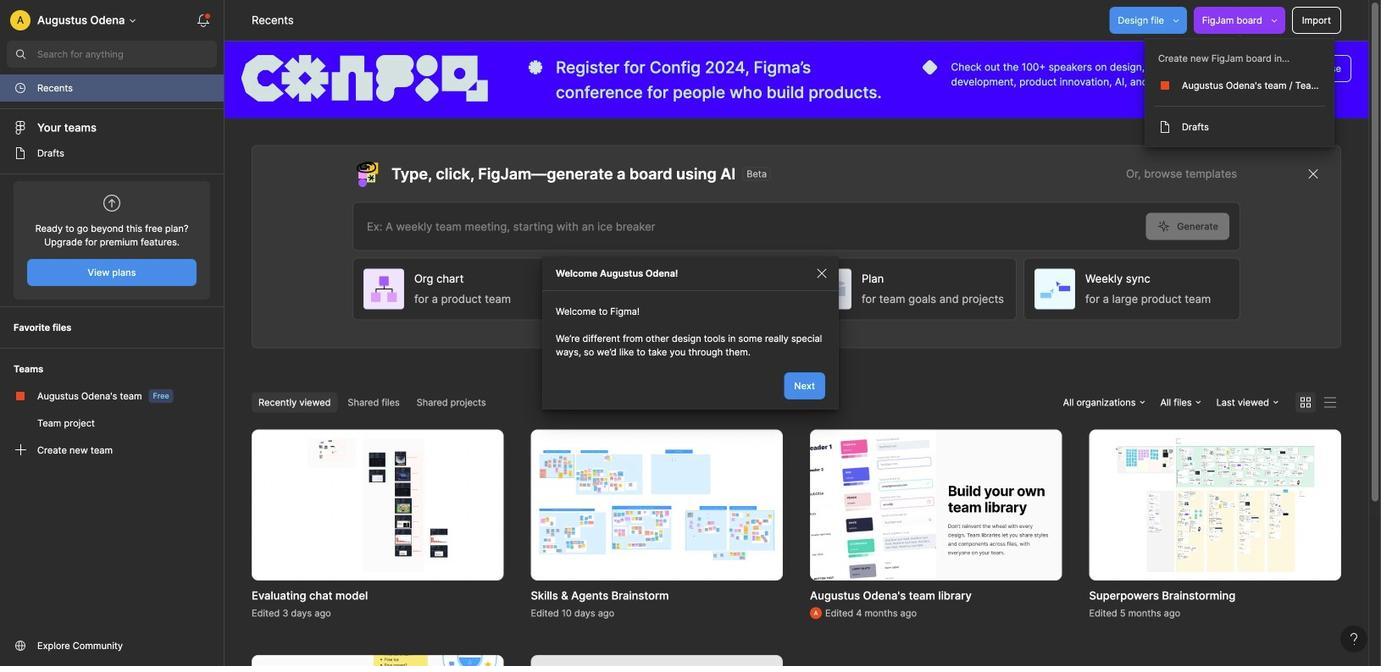 Task type: describe. For each thing, give the bounding box(es) containing it.
recent 16 image
[[14, 81, 27, 95]]

page 16 image inside team project list checkbox item
[[1158, 120, 1172, 134]]

team project list checkbox item
[[1145, 45, 1335, 141]]

Search for anything text field
[[37, 47, 217, 61]]

search 32 image
[[7, 41, 34, 68]]

Ex: A weekly team meeting, starting with an ice breaker field
[[353, 203, 1146, 250]]



Task type: locate. For each thing, give the bounding box(es) containing it.
1 vertical spatial page 16 image
[[14, 147, 27, 160]]

page 16 image
[[1158, 120, 1172, 134], [14, 147, 27, 160]]

bell 32 image
[[190, 7, 217, 34]]

0 horizontal spatial page 16 image
[[14, 147, 27, 160]]

community 16 image
[[14, 640, 27, 653]]

file thumbnail image
[[810, 430, 1062, 581], [308, 439, 448, 573], [1116, 439, 1315, 573], [539, 450, 775, 561]]

0 vertical spatial page 16 image
[[1158, 120, 1172, 134]]

1 horizontal spatial page 16 image
[[1158, 120, 1172, 134]]



Task type: vqa. For each thing, say whether or not it's contained in the screenshot.
Select Zoom Level 'icon'
no



